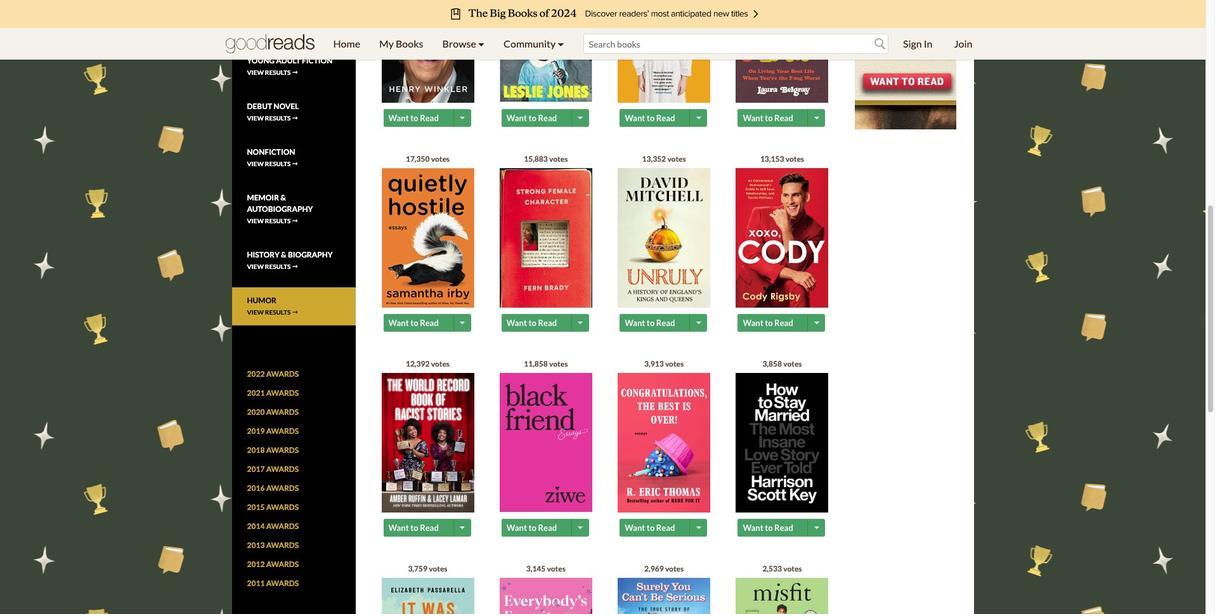 Task type: vqa. For each thing, say whether or not it's contained in the screenshot.
to-read (0) link
no



Task type: locate. For each thing, give the bounding box(es) containing it.
& right fantasy
[[337, 0, 342, 8]]

votes right the 3,759
[[429, 564, 448, 573]]

want up 2,533
[[743, 523, 764, 533]]

→ inside humor view results →
[[292, 309, 298, 316]]

read up 2,969 votes
[[657, 523, 675, 533]]

want to read button
[[384, 109, 455, 127], [502, 109, 574, 127], [620, 109, 692, 127], [738, 109, 810, 127], [384, 314, 455, 332], [502, 314, 574, 332], [620, 314, 692, 332], [738, 314, 810, 332], [384, 519, 455, 537], [502, 519, 574, 537], [620, 519, 692, 537], [738, 519, 810, 537]]

awards down 2012 awards "link"
[[266, 579, 299, 588]]

2 view from the top
[[247, 69, 264, 76]]

adult for fiction
[[276, 0, 301, 8]]

votes for 3,145 votes
[[547, 564, 566, 573]]

view inside "history & biography view results →"
[[247, 263, 264, 271]]

want to read button up "15,883"
[[502, 109, 574, 127]]

2014 awards link
[[247, 522, 299, 531]]

2013
[[247, 541, 265, 550]]

5 → from the top
[[292, 217, 298, 225]]

awards up 2012 awards "link"
[[266, 541, 299, 550]]

home link
[[324, 28, 370, 60]]

votes right 3,145
[[547, 564, 566, 573]]

awards
[[266, 370, 299, 379], [266, 389, 299, 398], [266, 408, 299, 417], [266, 427, 299, 436], [266, 446, 299, 455], [266, 465, 299, 474], [266, 484, 299, 493], [266, 503, 299, 512], [266, 522, 299, 531], [266, 541, 299, 550], [266, 560, 299, 569], [266, 579, 299, 588]]

2017
[[247, 465, 265, 474]]

2 young from the top
[[247, 56, 275, 66]]

want up 2,969
[[625, 523, 646, 533]]

it was an ugly couch anyway by elizabeth passarella image
[[382, 578, 474, 614]]

want up the 3,759
[[389, 523, 409, 533]]

12,392 votes
[[406, 359, 450, 368]]

view down nonfiction at the top left of page
[[247, 160, 264, 168]]

→ down biography
[[292, 263, 298, 271]]

awards down 2022 awards
[[266, 389, 299, 398]]

awards up 2013 awards
[[266, 522, 299, 531]]

view up debut on the left top of page
[[247, 69, 264, 76]]

humor
[[247, 296, 277, 305]]

view down debut on the left top of page
[[247, 114, 264, 122]]

→ down "history & biography view results →"
[[292, 309, 298, 316]]

Search books text field
[[584, 34, 889, 54]]

to up 2,533
[[765, 523, 773, 533]]

the most anticipated books of 2024 image
[[96, 0, 1111, 28]]

want to read button up 12,392
[[384, 314, 455, 332]]

want up 13,153
[[743, 113, 764, 123]]

awards for 2015 awards
[[266, 503, 299, 512]]

1 vertical spatial adult
[[276, 56, 301, 66]]

want to read button up 11,858
[[502, 314, 574, 332]]

adult inside young adult fiction view results →
[[276, 56, 301, 66]]

12 awards from the top
[[266, 579, 299, 588]]

10 awards from the top
[[266, 541, 299, 550]]

results down novel
[[265, 114, 291, 122]]

0 vertical spatial adult
[[276, 0, 301, 8]]

0 vertical spatial &
[[337, 0, 342, 8]]

votes right 2,969
[[666, 564, 684, 573]]

& right history
[[281, 250, 287, 260]]

results inside humor view results →
[[265, 309, 291, 316]]

votes right the 17,350
[[431, 154, 450, 163]]

votes right 12,392
[[431, 359, 450, 368]]

2 results from the top
[[265, 69, 291, 76]]

votes for 2,969 votes
[[666, 564, 684, 573]]

3 results from the top
[[265, 114, 291, 122]]

5 awards from the top
[[266, 446, 299, 455]]

6 view from the top
[[247, 263, 264, 271]]

want to read up 3,913
[[625, 318, 675, 328]]

want for want to read button on top of the 3,759
[[389, 523, 409, 533]]

want for want to read button over 2,969
[[625, 523, 646, 533]]

adult up science at the left top of the page
[[276, 0, 301, 8]]

want for want to read button over the 17,350
[[389, 113, 409, 123]]

want to read button up 2,969
[[620, 519, 692, 537]]

votes for 13,352 votes
[[668, 154, 686, 163]]

2012 awards
[[247, 560, 299, 569]]

community ▾ button
[[494, 28, 574, 60]]

young adult fantasy & science fiction view results →
[[247, 0, 342, 31]]

history & biography view results →
[[247, 250, 333, 271]]

& up autobiography
[[281, 193, 286, 203]]

1 ▾ from the left
[[478, 37, 485, 49]]

1 horizontal spatial ▾
[[558, 37, 564, 49]]

to
[[411, 113, 419, 123], [529, 113, 537, 123], [647, 113, 655, 123], [765, 113, 773, 123], [411, 318, 419, 328], [529, 318, 537, 328], [647, 318, 655, 328], [765, 318, 773, 328], [411, 523, 419, 533], [529, 523, 537, 533], [647, 523, 655, 533], [765, 523, 773, 533]]

2 ▾ from the left
[[558, 37, 564, 49]]

read
[[420, 113, 439, 123], [538, 113, 557, 123], [657, 113, 675, 123], [775, 113, 794, 123], [420, 318, 439, 328], [538, 318, 557, 328], [657, 318, 675, 328], [775, 318, 794, 328], [420, 523, 439, 533], [538, 523, 557, 533], [657, 523, 675, 533], [775, 523, 794, 533]]

1 young from the top
[[247, 0, 275, 8]]

4 view from the top
[[247, 160, 264, 168]]

want up 3,145
[[507, 523, 527, 533]]

▾ for community ▾
[[558, 37, 564, 49]]

2021 awards
[[247, 389, 299, 398]]

13,352
[[643, 154, 666, 163]]

6 awards from the top
[[266, 465, 299, 474]]

results inside young adult fantasy & science fiction view results →
[[265, 23, 291, 31]]

11 awards from the top
[[266, 560, 299, 569]]

awards for 2021 awards
[[266, 389, 299, 398]]

want
[[389, 113, 409, 123], [507, 113, 527, 123], [625, 113, 646, 123], [743, 113, 764, 123], [389, 318, 409, 328], [507, 318, 527, 328], [625, 318, 646, 328], [743, 318, 764, 328], [389, 523, 409, 533], [507, 523, 527, 533], [625, 523, 646, 533], [743, 523, 764, 533]]

2021 awards link
[[247, 389, 299, 398]]

0 horizontal spatial ▾
[[478, 37, 485, 49]]

→ inside young adult fantasy & science fiction view results →
[[292, 23, 298, 31]]

→
[[292, 23, 298, 31], [292, 69, 298, 76], [292, 114, 298, 122], [292, 160, 298, 168], [292, 217, 298, 225], [292, 263, 298, 271], [292, 309, 298, 316]]

votes right 3,913
[[666, 359, 684, 368]]

&
[[337, 0, 342, 8], [281, 193, 286, 203], [281, 250, 287, 260]]

young up debut on the left top of page
[[247, 56, 275, 66]]

surely you can't be serious by david zucker image
[[618, 578, 711, 614]]

3 view from the top
[[247, 114, 264, 122]]

awards for 2014 awards
[[266, 522, 299, 531]]

▾
[[478, 37, 485, 49], [558, 37, 564, 49]]

1 results from the top
[[265, 23, 291, 31]]

results up novel
[[265, 69, 291, 76]]

want to read button up the 13,352 at the right top of the page
[[620, 109, 692, 127]]

how to stay married by harrison scott key image
[[736, 373, 829, 515]]

view
[[247, 23, 264, 31], [247, 69, 264, 76], [247, 114, 264, 122], [247, 160, 264, 168], [247, 217, 264, 225], [247, 263, 264, 271], [247, 309, 264, 316]]

2017 awards link
[[247, 465, 299, 474]]

2020 awards
[[247, 408, 299, 417]]

memoir
[[247, 193, 279, 203]]

awards for 2019 awards
[[266, 427, 299, 436]]

3 → from the top
[[292, 114, 298, 122]]

to up 3,913
[[647, 318, 655, 328]]

0 vertical spatial fiction
[[280, 10, 310, 20]]

read up 12,392 votes
[[420, 318, 439, 328]]

1 → from the top
[[292, 23, 298, 31]]

6 results from the top
[[265, 263, 291, 271]]

want to read up 12,392
[[389, 318, 439, 328]]

results
[[265, 23, 291, 31], [265, 69, 291, 76], [265, 114, 291, 122], [265, 160, 291, 168], [265, 217, 291, 225], [265, 263, 291, 271], [265, 309, 291, 316]]

1 adult from the top
[[276, 0, 301, 8]]

→ inside memoir & autobiography view results →
[[292, 217, 298, 225]]

want for want to read button over 13,153
[[743, 113, 764, 123]]

▾ right the community on the left top of page
[[558, 37, 564, 49]]

want up 12,392
[[389, 318, 409, 328]]

want up the 17,350
[[389, 113, 409, 123]]

3 awards from the top
[[266, 408, 299, 417]]

want to read up the 3,759
[[389, 523, 439, 533]]

1 vertical spatial fiction
[[302, 56, 333, 66]]

votes
[[431, 154, 450, 163], [550, 154, 568, 163], [668, 154, 686, 163], [786, 154, 805, 163], [431, 359, 450, 368], [550, 359, 568, 368], [666, 359, 684, 368], [784, 359, 802, 368], [429, 564, 448, 573], [547, 564, 566, 573], [666, 564, 684, 573], [784, 564, 802, 573]]

& inside "history & biography view results →"
[[281, 250, 287, 260]]

fiction
[[280, 10, 310, 20], [302, 56, 333, 66]]

2011 awards
[[247, 579, 299, 588]]

awards for 2018 awards
[[266, 446, 299, 455]]

5 view from the top
[[247, 217, 264, 225]]

want up "15,883"
[[507, 113, 527, 123]]

1 awards from the top
[[266, 370, 299, 379]]

awards for 2011 awards
[[266, 579, 299, 588]]

▾ inside popup button
[[558, 37, 564, 49]]

→ up young adult fiction view results →
[[292, 23, 298, 31]]

adult inside young adult fantasy & science fiction view results →
[[276, 0, 301, 8]]

7 results from the top
[[265, 309, 291, 316]]

▾ for browse ▾
[[478, 37, 485, 49]]

→ up novel
[[292, 69, 298, 76]]

read up 17,350 votes on the left
[[420, 113, 439, 123]]

young inside young adult fiction view results →
[[247, 56, 275, 66]]

8 awards from the top
[[266, 503, 299, 512]]

fiction down fantasy
[[280, 10, 310, 20]]

want to read button up 13,153
[[738, 109, 810, 127]]

3,759 votes
[[408, 564, 448, 573]]

debut novel view results →
[[247, 102, 299, 122]]

votes for 17,350 votes
[[431, 154, 450, 163]]

2022 awards
[[247, 370, 299, 379]]

4 awards from the top
[[266, 427, 299, 436]]

view down humor
[[247, 309, 264, 316]]

1 view from the top
[[247, 23, 264, 31]]

advertisement element
[[855, 0, 957, 129]]

1 vertical spatial &
[[281, 193, 286, 203]]

2,969
[[645, 564, 664, 573]]

2,533
[[763, 564, 782, 573]]

to up 2,969
[[647, 523, 655, 533]]

home
[[333, 37, 360, 49]]

adult
[[276, 0, 301, 8], [276, 56, 301, 66]]

→ inside nonfiction view results →
[[292, 160, 298, 168]]

read up '13,352 votes'
[[657, 113, 675, 123]]

2022
[[247, 370, 265, 379]]

want to read up 3,145
[[507, 523, 557, 533]]

view down history
[[247, 263, 264, 271]]

2016 awards link
[[247, 484, 299, 493]]

votes right "15,883"
[[550, 154, 568, 163]]

to up the 3,759
[[411, 523, 419, 533]]

read up 13,153 votes
[[775, 113, 794, 123]]

want up 11,858
[[507, 318, 527, 328]]

young inside young adult fantasy & science fiction view results →
[[247, 0, 275, 8]]

nonfiction
[[247, 147, 295, 157]]

browse
[[443, 37, 476, 49]]

unruly by david   mitchell image
[[618, 168, 711, 310]]

3,759
[[408, 564, 428, 573]]

awards down 2017 awards link
[[266, 484, 299, 493]]

2013 awards link
[[247, 541, 299, 550]]

2,969 votes
[[645, 564, 684, 573]]

2017 awards
[[247, 465, 299, 474]]

& inside memoir & autobiography view results →
[[281, 193, 286, 203]]

0 vertical spatial young
[[247, 0, 275, 8]]

2 awards from the top
[[266, 389, 299, 398]]

4 results from the top
[[265, 160, 291, 168]]

want to read up 2,533
[[743, 523, 794, 533]]

2015 awards link
[[247, 503, 299, 512]]

4 → from the top
[[292, 160, 298, 168]]

2 adult from the top
[[276, 56, 301, 66]]

2011
[[247, 579, 265, 588]]

young
[[247, 0, 275, 8], [247, 56, 275, 66]]

votes right 13,153
[[786, 154, 805, 163]]

1 vertical spatial young
[[247, 56, 275, 66]]

young up science at the left top of the page
[[247, 0, 275, 8]]

results down humor
[[265, 309, 291, 316]]

2015 awards
[[247, 503, 299, 512]]

view down science at the left top of the page
[[247, 23, 264, 31]]

votes right 11,858
[[550, 359, 568, 368]]

misfit by gary gulman image
[[736, 578, 829, 614]]

view down "memoir"
[[247, 217, 264, 225]]

17,350 votes
[[406, 154, 450, 163]]

7 → from the top
[[292, 309, 298, 316]]

results inside "history & biography view results →"
[[265, 263, 291, 271]]

awards for 2016 awards
[[266, 484, 299, 493]]

results down autobiography
[[265, 217, 291, 225]]

2 vertical spatial &
[[281, 250, 287, 260]]

results down science at the left top of the page
[[265, 23, 291, 31]]

menu containing home
[[324, 28, 574, 60]]

2020
[[247, 408, 265, 417]]

2020 awards link
[[247, 408, 299, 417]]

to up 11,858
[[529, 318, 537, 328]]

read up 2,533 votes
[[775, 523, 794, 533]]

adult up novel
[[276, 56, 301, 66]]

fiction inside young adult fiction view results →
[[302, 56, 333, 66]]

2018
[[247, 446, 265, 455]]

awards down 2021 awards link
[[266, 408, 299, 417]]

2018 awards link
[[247, 446, 299, 455]]

9 awards from the top
[[266, 522, 299, 531]]

votes right the 13,352 at the right top of the page
[[668, 154, 686, 163]]

want for want to read button over 2,533
[[743, 523, 764, 533]]

fiction down young adult fantasy & science fiction view results →
[[302, 56, 333, 66]]

want to read
[[389, 113, 439, 123], [507, 113, 557, 123], [625, 113, 675, 123], [743, 113, 794, 123], [389, 318, 439, 328], [507, 318, 557, 328], [625, 318, 675, 328], [743, 318, 794, 328], [389, 523, 439, 533], [507, 523, 557, 533], [625, 523, 675, 533], [743, 523, 794, 533]]

want for want to read button above 12,392
[[389, 318, 409, 328]]

want up 3,858
[[743, 318, 764, 328]]

▾ right browse on the top left of page
[[478, 37, 485, 49]]

votes right 3,858
[[784, 359, 802, 368]]

awards up 2021 awards link
[[266, 370, 299, 379]]

everybody's favorite by lillian stone image
[[500, 578, 593, 614]]

5 results from the top
[[265, 217, 291, 225]]

7 awards from the top
[[266, 484, 299, 493]]

3,858
[[763, 359, 782, 368]]

want up 3,913
[[625, 318, 646, 328]]

to up "15,883"
[[529, 113, 537, 123]]

view inside nonfiction view results →
[[247, 160, 264, 168]]

adult for →
[[276, 56, 301, 66]]

7 view from the top
[[247, 309, 264, 316]]

want to read button up 3,913
[[620, 314, 692, 332]]

→ inside young adult fiction view results →
[[292, 69, 298, 76]]

awards for 2013 awards
[[266, 541, 299, 550]]

awards down 2020 awards link
[[266, 427, 299, 436]]

awards down 2016 awards link
[[266, 503, 299, 512]]

▾ inside dropdown button
[[478, 37, 485, 49]]

6 → from the top
[[292, 263, 298, 271]]

2 → from the top
[[292, 69, 298, 76]]

menu
[[324, 28, 574, 60]]

2021
[[247, 389, 265, 398]]



Task type: describe. For each thing, give the bounding box(es) containing it.
2016 awards
[[247, 484, 299, 493]]

sure, i'll join your cult by maria bamford image
[[618, 0, 711, 103]]

want to read button up 3,858
[[738, 314, 810, 332]]

to up the 17,350
[[411, 113, 419, 123]]

community
[[504, 37, 556, 49]]

3,145
[[527, 564, 546, 573]]

want for want to read button on top of the 13,352 at the right top of the page
[[625, 113, 646, 123]]

view inside humor view results →
[[247, 309, 264, 316]]

read up 3,759 votes
[[420, 523, 439, 533]]

& inside young adult fantasy & science fiction view results →
[[337, 0, 342, 8]]

11,858 votes
[[524, 359, 568, 368]]

13,153 votes
[[761, 154, 805, 163]]

view inside young adult fantasy & science fiction view results →
[[247, 23, 264, 31]]

2022 awards link
[[247, 370, 299, 379]]

3,858 votes
[[763, 359, 802, 368]]

black friend by ziwe image
[[500, 373, 593, 512]]

→ inside "history & biography view results →"
[[292, 263, 298, 271]]

my books link
[[370, 28, 433, 60]]

want to read up "15,883"
[[507, 113, 557, 123]]

& for history & biography
[[281, 250, 287, 260]]

history
[[247, 250, 280, 260]]

want for want to read button on top of 11,858
[[507, 318, 527, 328]]

want to read up the 17,350
[[389, 113, 439, 123]]

quietly hostile by samantha irby image
[[382, 168, 474, 311]]

votes for 12,392 votes
[[431, 359, 450, 368]]

want to read button up 2,533
[[738, 519, 810, 537]]

read up 3,913 votes
[[657, 318, 675, 328]]

to up the 13,352 at the right top of the page
[[647, 113, 655, 123]]

view inside debut novel view results →
[[247, 114, 264, 122]]

results inside debut novel view results →
[[265, 114, 291, 122]]

15,883 votes
[[524, 154, 568, 163]]

want to read up 11,858
[[507, 318, 557, 328]]

join
[[955, 37, 973, 49]]

3,145 votes
[[527, 564, 566, 573]]

fantasy
[[302, 0, 335, 8]]

12,392
[[406, 359, 430, 368]]

votes for 3,913 votes
[[666, 359, 684, 368]]

awards for 2012 awards
[[266, 560, 299, 569]]

votes for 3,759 votes
[[429, 564, 448, 573]]

2014 awards
[[247, 522, 299, 531]]

2012 awards link
[[247, 560, 299, 569]]

2019 awards link
[[247, 427, 299, 436]]

3,913 votes
[[645, 359, 684, 368]]

read up the 15,883 votes
[[538, 113, 557, 123]]

being henry by henry winkler image
[[382, 0, 474, 104]]

want to read button up 3,145
[[502, 519, 574, 537]]

11,858
[[524, 359, 548, 368]]

2014
[[247, 522, 265, 531]]

novel
[[274, 102, 299, 111]]

want to read up 2,969
[[625, 523, 675, 533]]

2016
[[247, 484, 265, 493]]

sign in link
[[894, 28, 943, 60]]

congratulations, the best is over! by r. eric thomas image
[[618, 373, 711, 513]]

want to read up the 13,352 at the right top of the page
[[625, 113, 675, 123]]

votes for 11,858 votes
[[550, 359, 568, 368]]

to up 3,858
[[765, 318, 773, 328]]

3,913
[[645, 359, 664, 368]]

2018 awards
[[247, 446, 299, 455]]

want for want to read button above "15,883"
[[507, 113, 527, 123]]

2011 awards link
[[247, 579, 299, 588]]

2,533 votes
[[763, 564, 802, 573]]

awards for 2017 awards
[[266, 465, 299, 474]]

Search for books to add to your shelves search field
[[584, 34, 889, 54]]

fiction inside young adult fantasy & science fiction view results →
[[280, 10, 310, 20]]

to up 12,392
[[411, 318, 419, 328]]

votes for 2,533 votes
[[784, 564, 802, 573]]

2015
[[247, 503, 265, 512]]

15,883
[[524, 154, 548, 163]]

view inside young adult fiction view results →
[[247, 69, 264, 76]]

results inside nonfiction view results →
[[265, 160, 291, 168]]

sign in
[[904, 37, 933, 49]]

want to read button up the 3,759
[[384, 519, 455, 537]]

awards for 2020 awards
[[266, 408, 299, 417]]

young for science
[[247, 0, 275, 8]]

books
[[396, 37, 424, 49]]

17,350
[[406, 154, 430, 163]]

young for results
[[247, 56, 275, 66]]

want to read button up the 17,350
[[384, 109, 455, 127]]

2012
[[247, 560, 265, 569]]

want to read up 3,858
[[743, 318, 794, 328]]

to up 13,153
[[765, 113, 773, 123]]

in
[[924, 37, 933, 49]]

13,352 votes
[[643, 154, 686, 163]]

13,153
[[761, 154, 785, 163]]

want for want to read button on top of 3,145
[[507, 523, 527, 533]]

my books
[[379, 37, 424, 49]]

join link
[[945, 28, 983, 60]]

want for want to read button above 3,913
[[625, 318, 646, 328]]

leslie f*cking jones by leslie     jones image
[[500, 0, 593, 102]]

tough titties by laura belgray image
[[736, 0, 829, 103]]

& for memoir & autobiography
[[281, 193, 286, 203]]

nonfiction view results →
[[247, 147, 298, 168]]

the world record book of racist stories by amber ruffin image
[[382, 373, 474, 513]]

browse ▾ button
[[433, 28, 494, 60]]

debut
[[247, 102, 272, 111]]

autobiography
[[247, 205, 313, 214]]

2019
[[247, 427, 265, 436]]

strong female character by fern  brady image
[[500, 168, 593, 317]]

results inside memoir & autobiography view results →
[[265, 217, 291, 225]]

biography
[[288, 250, 333, 260]]

view inside memoir & autobiography view results →
[[247, 217, 264, 225]]

→ inside debut novel view results →
[[292, 114, 298, 122]]

awards for 2022 awards
[[266, 370, 299, 379]]

2013 awards
[[247, 541, 299, 550]]

my
[[379, 37, 394, 49]]

sign
[[904, 37, 922, 49]]

want to read up 13,153
[[743, 113, 794, 123]]

votes for 13,153 votes
[[786, 154, 805, 163]]

science
[[247, 10, 278, 20]]

memoir & autobiography view results →
[[247, 193, 313, 225]]

xoxo, cody by cody rigsby image
[[736, 168, 829, 308]]

read up 11,858 votes
[[538, 318, 557, 328]]

read up 3,858 votes
[[775, 318, 794, 328]]

want for want to read button above 3,858
[[743, 318, 764, 328]]

community ▾
[[504, 37, 564, 49]]

young adult fiction view results →
[[247, 56, 333, 76]]

browse ▾
[[443, 37, 485, 49]]

to up 3,145
[[529, 523, 537, 533]]

humor view results →
[[247, 296, 298, 316]]

2019 awards
[[247, 427, 299, 436]]

votes for 3,858 votes
[[784, 359, 802, 368]]

results inside young adult fiction view results →
[[265, 69, 291, 76]]

votes for 15,883 votes
[[550, 154, 568, 163]]

read up 3,145 votes
[[538, 523, 557, 533]]



